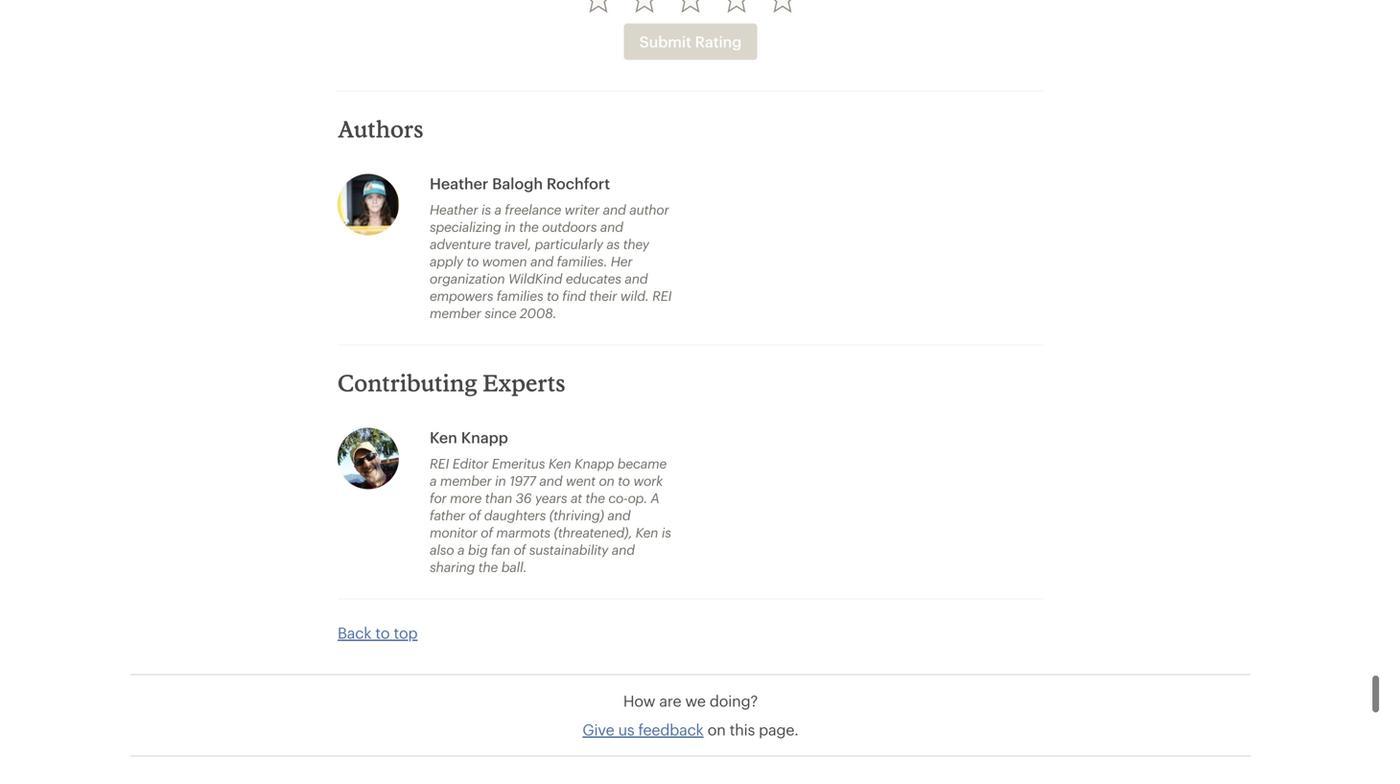 Task type: describe. For each thing, give the bounding box(es) containing it.
experts
[[483, 369, 566, 396]]

member inside ken knapp rei editor emeritus ken knapp became a member in 1977 and went on to work for more than 36 years at the co-op. a father of daughters (thriving) and monitor of marmots (threatened), ken is also a big fan of sustainability and sharing the ball.
[[440, 473, 492, 489]]

rei inside heather balogh rochfort heather is a freelance writer and author specializing in the outdoors and adventure travel, particularly as they apply to women and families. her organization wildkind educates and empowers families to find their wild. rei member since 2008.
[[652, 288, 672, 303]]

rochfort
[[547, 174, 610, 192]]

father
[[430, 508, 465, 523]]

contributing
[[338, 369, 478, 396]]

their
[[589, 288, 617, 303]]

top
[[394, 624, 418, 642]]

submit rating
[[639, 32, 742, 50]]

balogh
[[492, 174, 543, 192]]

families
[[497, 288, 543, 303]]

as
[[607, 236, 620, 252]]

0 vertical spatial of
[[469, 508, 481, 523]]

and right writer
[[603, 202, 626, 217]]

somewhat useful element
[[629, 0, 660, 14]]

2 horizontal spatial ken
[[636, 525, 658, 540]]

became
[[618, 456, 667, 471]]

op.
[[628, 490, 647, 506]]

wild.
[[620, 288, 649, 303]]

freelance
[[505, 202, 561, 217]]

marmots
[[496, 525, 551, 540]]

authors
[[338, 115, 424, 142]]

to up organization at top left
[[467, 253, 479, 269]]

2008.
[[520, 305, 557, 321]]

2 heather from the top
[[430, 202, 478, 217]]

adventure
[[430, 236, 491, 252]]

back
[[338, 624, 372, 642]]

extremely useful element
[[767, 0, 798, 14]]

a
[[651, 490, 659, 506]]

we
[[685, 692, 706, 710]]

1 horizontal spatial a
[[458, 542, 465, 558]]

give
[[583, 721, 614, 739]]

us
[[618, 721, 635, 739]]

the inside heather balogh rochfort heather is a freelance writer and author specializing in the outdoors and adventure travel, particularly as they apply to women and families. her organization wildkind educates and empowers families to find their wild. rei member since 2008.
[[519, 219, 539, 234]]

0 horizontal spatial ken
[[430, 429, 457, 446]]

on inside ken knapp rei editor emeritus ken knapp became a member in 1977 and went on to work for more than 36 years at the co-op. a father of daughters (thriving) and monitor of marmots (threatened), ken is also a big fan of sustainability and sharing the ball.
[[599, 473, 615, 489]]

page.
[[759, 721, 799, 739]]

1 horizontal spatial knapp
[[575, 456, 614, 471]]

how are we doing?
[[623, 692, 758, 710]]

for
[[430, 490, 447, 506]]

years
[[535, 490, 567, 506]]

monitor
[[430, 525, 477, 540]]

families.
[[557, 253, 607, 269]]

outdoors
[[542, 219, 597, 234]]

apply
[[430, 253, 463, 269]]

a inside heather balogh rochfort heather is a freelance writer and author specializing in the outdoors and adventure travel, particularly as they apply to women and families. her organization wildkind educates and empowers families to find their wild. rei member since 2008.
[[495, 202, 502, 217]]

and up wild.
[[625, 271, 648, 286]]

they
[[623, 236, 649, 252]]

and up years
[[539, 473, 563, 489]]

36
[[516, 490, 532, 506]]

2 horizontal spatial the
[[586, 490, 605, 506]]

not at all useful image
[[583, 0, 614, 14]]

not at all useful element
[[583, 0, 614, 14]]

travel,
[[494, 236, 532, 252]]

went
[[566, 473, 596, 489]]

sustainability
[[529, 542, 608, 558]]

member inside heather balogh rochfort heather is a freelance writer and author specializing in the outdoors and adventure travel, particularly as they apply to women and families. her organization wildkind educates and empowers families to find their wild. rei member since 2008.
[[430, 305, 481, 321]]

to inside "link"
[[375, 624, 390, 642]]



Task type: locate. For each thing, give the bounding box(es) containing it.
doing?
[[710, 692, 758, 710]]

emeritus
[[492, 456, 545, 471]]

is
[[482, 202, 491, 217], [662, 525, 671, 540]]

of down more
[[469, 508, 481, 523]]

daughters
[[484, 508, 546, 523]]

back to top
[[338, 624, 418, 642]]

editor
[[453, 456, 488, 471]]

0 horizontal spatial rei
[[430, 456, 449, 471]]

0 vertical spatial is
[[482, 202, 491, 217]]

member up more
[[440, 473, 492, 489]]

ken up editor on the left of the page
[[430, 429, 457, 446]]

1 vertical spatial is
[[662, 525, 671, 540]]

0 vertical spatial ken
[[430, 429, 457, 446]]

of down marmots
[[514, 542, 526, 558]]

1 vertical spatial in
[[495, 473, 506, 489]]

is inside ken knapp rei editor emeritus ken knapp became a member in 1977 and went on to work for more than 36 years at the co-op. a father of daughters (thriving) and monitor of marmots (threatened), ken is also a big fan of sustainability and sharing the ball.
[[662, 525, 671, 540]]

author
[[629, 202, 669, 217]]

1 vertical spatial of
[[481, 525, 493, 540]]

find
[[562, 288, 586, 303]]

rei right wild.
[[652, 288, 672, 303]]

1 vertical spatial the
[[586, 490, 605, 506]]

on up co-
[[599, 473, 615, 489]]

very useful element
[[721, 0, 752, 14]]

fan
[[491, 542, 510, 558]]

0 horizontal spatial knapp
[[461, 429, 508, 446]]

is down work
[[662, 525, 671, 540]]

of
[[469, 508, 481, 523], [481, 525, 493, 540], [514, 542, 526, 558]]

0 vertical spatial heather
[[430, 174, 488, 192]]

is up specializing
[[482, 202, 491, 217]]

(thriving)
[[549, 508, 604, 523]]

the down big
[[478, 559, 498, 575]]

writer
[[565, 202, 600, 217]]

1 vertical spatial ken
[[549, 456, 571, 471]]

also
[[430, 542, 454, 558]]

0 horizontal spatial on
[[599, 473, 615, 489]]

member down the empowers
[[430, 305, 481, 321]]

organization
[[430, 271, 505, 286]]

2 vertical spatial the
[[478, 559, 498, 575]]

very useful image
[[721, 0, 752, 14]]

to inside ken knapp rei editor emeritus ken knapp became a member in 1977 and went on to work for more than 36 years at the co-op. a father of daughters (thriving) and monitor of marmots (threatened), ken is also a big fan of sustainability and sharing the ball.
[[618, 473, 630, 489]]

a up for
[[430, 473, 437, 489]]

ball.
[[501, 559, 527, 575]]

wildkind
[[509, 271, 562, 286]]

0 vertical spatial rei
[[652, 288, 672, 303]]

1 vertical spatial a
[[430, 473, 437, 489]]

0 vertical spatial in
[[505, 219, 516, 234]]

0 vertical spatial knapp
[[461, 429, 508, 446]]

0 vertical spatial on
[[599, 473, 615, 489]]

knapp
[[461, 429, 508, 446], [575, 456, 614, 471]]

in
[[505, 219, 516, 234], [495, 473, 506, 489]]

are
[[659, 692, 681, 710]]

to left top
[[375, 624, 390, 642]]

on left this
[[708, 721, 726, 739]]

ken knapp rei editor emeritus ken knapp became a member in 1977 and went on to work for more than 36 years at the co-op. a father of daughters (thriving) and monitor of marmots (threatened), ken is also a big fan of sustainability and sharing the ball.
[[430, 429, 671, 575]]

big
[[468, 542, 488, 558]]

to up co-
[[618, 473, 630, 489]]

extremely useful image
[[767, 0, 798, 14]]

at
[[571, 490, 582, 506]]

give us feedback on this page.
[[583, 721, 799, 739]]

than
[[485, 490, 512, 506]]

and down co-
[[608, 508, 631, 523]]

heather
[[430, 174, 488, 192], [430, 202, 478, 217]]

particularly
[[535, 236, 603, 252]]

ken
[[430, 429, 457, 446], [549, 456, 571, 471], [636, 525, 658, 540]]

to left find
[[547, 288, 559, 303]]

give us feedback button
[[583, 720, 704, 741]]

knapp up editor on the left of the page
[[461, 429, 508, 446]]

more
[[450, 490, 482, 506]]

empowers
[[430, 288, 493, 303]]

2 vertical spatial a
[[458, 542, 465, 558]]

and up wildkind
[[530, 253, 554, 269]]

somewhat useful image
[[629, 0, 660, 14]]

in inside heather balogh rochfort heather is a freelance writer and author specializing in the outdoors and adventure travel, particularly as they apply to women and families. her organization wildkind educates and empowers families to find their wild. rei member since 2008.
[[505, 219, 516, 234]]

0 vertical spatial the
[[519, 219, 539, 234]]

of up big
[[481, 525, 493, 540]]

educates
[[566, 271, 621, 286]]

specializing
[[430, 219, 501, 234]]

ken down the a
[[636, 525, 658, 540]]

0 horizontal spatial the
[[478, 559, 498, 575]]

0 vertical spatial a
[[495, 202, 502, 217]]

2 horizontal spatial a
[[495, 202, 502, 217]]

her
[[611, 253, 633, 269]]

and up as on the left of page
[[600, 219, 623, 234]]

0 vertical spatial member
[[430, 305, 481, 321]]

women
[[482, 253, 527, 269]]

1977
[[510, 473, 536, 489]]

0 horizontal spatial a
[[430, 473, 437, 489]]

back to top link
[[338, 623, 418, 644]]

co-
[[609, 490, 628, 506]]

rei inside ken knapp rei editor emeritus ken knapp became a member in 1977 and went on to work for more than 36 years at the co-op. a father of daughters (thriving) and monitor of marmots (threatened), ken is also a big fan of sustainability and sharing the ball.
[[430, 456, 449, 471]]

a down balogh
[[495, 202, 502, 217]]

1 vertical spatial heather
[[430, 202, 478, 217]]

1 vertical spatial knapp
[[575, 456, 614, 471]]

1 horizontal spatial on
[[708, 721, 726, 739]]

1 horizontal spatial rei
[[652, 288, 672, 303]]

ken up went
[[549, 456, 571, 471]]

member
[[430, 305, 481, 321], [440, 473, 492, 489]]

in up travel,
[[505, 219, 516, 234]]

rei left editor on the left of the page
[[430, 456, 449, 471]]

work
[[634, 473, 663, 489]]

on
[[599, 473, 615, 489], [708, 721, 726, 739]]

1 horizontal spatial the
[[519, 219, 539, 234]]

a
[[495, 202, 502, 217], [430, 473, 437, 489], [458, 542, 465, 558]]

and down "(threatened),"
[[612, 542, 635, 558]]

0 horizontal spatial is
[[482, 202, 491, 217]]

since
[[485, 305, 517, 321]]

1 horizontal spatial is
[[662, 525, 671, 540]]

1 vertical spatial rei
[[430, 456, 449, 471]]

2 vertical spatial ken
[[636, 525, 658, 540]]

is inside heather balogh rochfort heather is a freelance writer and author specializing in the outdoors and adventure travel, particularly as they apply to women and families. her organization wildkind educates and empowers families to find their wild. rei member since 2008.
[[482, 202, 491, 217]]

a left big
[[458, 542, 465, 558]]

heather balogh rochfort heather is a freelance writer and author specializing in the outdoors and adventure travel, particularly as they apply to women and families. her organization wildkind educates and empowers families to find their wild. rei member since 2008.
[[430, 174, 672, 321]]

rating
[[695, 32, 742, 50]]

the down freelance
[[519, 219, 539, 234]]

useful image
[[675, 0, 706, 14]]

1 vertical spatial member
[[440, 473, 492, 489]]

feedback
[[638, 721, 704, 739]]

rei
[[652, 288, 672, 303], [430, 456, 449, 471]]

and
[[603, 202, 626, 217], [600, 219, 623, 234], [530, 253, 554, 269], [625, 271, 648, 286], [539, 473, 563, 489], [608, 508, 631, 523], [612, 542, 635, 558]]

the
[[519, 219, 539, 234], [586, 490, 605, 506], [478, 559, 498, 575]]

2 vertical spatial of
[[514, 542, 526, 558]]

sharing
[[430, 559, 475, 575]]

submit
[[639, 32, 691, 50]]

how
[[623, 692, 655, 710]]

submit rating button
[[624, 23, 757, 60]]

in inside ken knapp rei editor emeritus ken knapp became a member in 1977 and went on to work for more than 36 years at the co-op. a father of daughters (thriving) and monitor of marmots (threatened), ken is also a big fan of sustainability and sharing the ball.
[[495, 473, 506, 489]]

in up 'than' at the bottom left of page
[[495, 473, 506, 489]]

this
[[730, 721, 755, 739]]

the right at
[[586, 490, 605, 506]]

knapp up went
[[575, 456, 614, 471]]

useful element
[[675, 0, 706, 14]]

(threatened),
[[554, 525, 632, 540]]

1 heather from the top
[[430, 174, 488, 192]]

to
[[467, 253, 479, 269], [547, 288, 559, 303], [618, 473, 630, 489], [375, 624, 390, 642]]

1 horizontal spatial ken
[[549, 456, 571, 471]]

contributing experts
[[338, 369, 566, 396]]

1 vertical spatial on
[[708, 721, 726, 739]]



Task type: vqa. For each thing, say whether or not it's contained in the screenshot.
first 50% from the left
no



